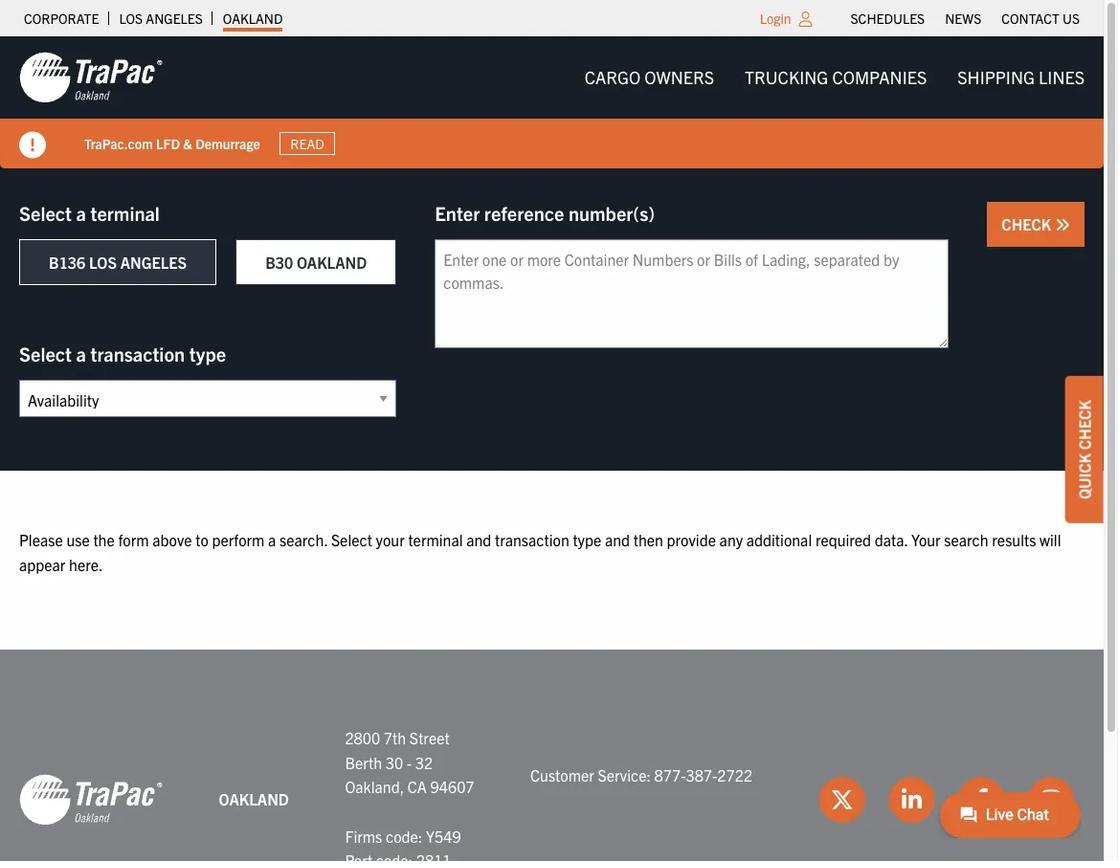Task type: vqa. For each thing, say whether or not it's contained in the screenshot.
Schedules
yes



Task type: locate. For each thing, give the bounding box(es) containing it.
shipping lines
[[958, 66, 1085, 88]]

and
[[466, 530, 491, 550], [605, 530, 630, 550]]

2 vertical spatial a
[[268, 530, 276, 550]]

oakland image
[[19, 51, 163, 104], [19, 773, 163, 827]]

service:
[[598, 765, 651, 785]]

1 vertical spatial menu bar
[[569, 58, 1100, 97]]

and left then
[[605, 530, 630, 550]]

0 vertical spatial a
[[76, 201, 86, 225]]

menu bar down light icon
[[569, 58, 1100, 97]]

menu bar containing cargo owners
[[569, 58, 1100, 97]]

0 vertical spatial menu bar
[[841, 5, 1090, 32]]

1 vertical spatial oakland image
[[19, 773, 163, 827]]

los angeles link
[[119, 5, 203, 32]]

select up b136
[[19, 201, 72, 225]]

2722
[[717, 765, 753, 785]]

1 vertical spatial a
[[76, 342, 86, 366]]

2 and from the left
[[605, 530, 630, 550]]

enter reference number(s)
[[435, 201, 655, 225]]

0 vertical spatial type
[[189, 342, 226, 366]]

cargo owners
[[585, 66, 714, 88]]

1 horizontal spatial and
[[605, 530, 630, 550]]

a down b136
[[76, 342, 86, 366]]

will
[[1040, 530, 1061, 550]]

select left your
[[331, 530, 372, 550]]

lines
[[1039, 66, 1085, 88]]

Enter reference number(s) text field
[[435, 239, 949, 348]]

login
[[760, 10, 791, 27]]

angeles
[[146, 10, 203, 27], [120, 253, 187, 272]]

your
[[376, 530, 405, 550]]

menu bar up shipping
[[841, 5, 1090, 32]]

1 horizontal spatial transaction
[[495, 530, 569, 550]]

shipping lines link
[[942, 58, 1100, 97]]

select a terminal
[[19, 201, 160, 225]]

schedules
[[851, 10, 925, 27]]

angeles left oakland 'link'
[[146, 10, 203, 27]]

terminal
[[90, 201, 160, 225], [408, 530, 463, 550]]

footer containing 2800 7th street
[[0, 650, 1104, 862]]

shipping
[[958, 66, 1035, 88]]

2 vertical spatial select
[[331, 530, 372, 550]]

select for select a terminal
[[19, 201, 72, 225]]

los right corporate
[[119, 10, 143, 27]]

-
[[407, 753, 412, 772]]

terminal right your
[[408, 530, 463, 550]]

0 horizontal spatial check
[[1002, 214, 1055, 234]]

select
[[19, 201, 72, 225], [19, 342, 72, 366], [331, 530, 372, 550]]

trucking companies
[[745, 66, 927, 88]]

0 vertical spatial check
[[1002, 214, 1055, 234]]

0 horizontal spatial and
[[466, 530, 491, 550]]

solid image inside banner
[[19, 132, 46, 159]]

0 vertical spatial los
[[119, 10, 143, 27]]

oakland link
[[223, 5, 283, 32]]

1 vertical spatial angeles
[[120, 253, 187, 272]]

to
[[195, 530, 208, 550]]

1 vertical spatial terminal
[[408, 530, 463, 550]]

0 horizontal spatial solid image
[[19, 132, 46, 159]]

select for select a transaction type
[[19, 342, 72, 366]]

0 vertical spatial terminal
[[90, 201, 160, 225]]

0 vertical spatial oakland image
[[19, 51, 163, 104]]

please
[[19, 530, 63, 550]]

2 vertical spatial oakland
[[219, 790, 289, 809]]

select down b136
[[19, 342, 72, 366]]

footer
[[0, 650, 1104, 862]]

1 horizontal spatial los
[[119, 10, 143, 27]]

1 horizontal spatial solid image
[[1055, 217, 1070, 233]]

banner containing cargo owners
[[0, 36, 1118, 168]]

type
[[189, 342, 226, 366], [573, 530, 601, 550]]

number(s)
[[569, 201, 655, 225]]

877-
[[654, 765, 686, 785]]

banner
[[0, 36, 1118, 168]]

1 horizontal spatial type
[[573, 530, 601, 550]]

a
[[76, 201, 86, 225], [76, 342, 86, 366], [268, 530, 276, 550]]

news link
[[945, 5, 981, 32]]

street
[[410, 729, 450, 748]]

berth
[[345, 753, 382, 772]]

0 horizontal spatial transaction
[[90, 342, 185, 366]]

check
[[1002, 214, 1055, 234], [1075, 400, 1094, 450]]

a for transaction
[[76, 342, 86, 366]]

a inside please use the form above to perform a search. select your terminal and transaction type and then provide any additional required data. your search results will appear here.
[[268, 530, 276, 550]]

94607
[[430, 778, 474, 797]]

1 and from the left
[[466, 530, 491, 550]]

los right b136
[[89, 253, 117, 272]]

transaction
[[90, 342, 185, 366], [495, 530, 569, 550]]

0 horizontal spatial terminal
[[90, 201, 160, 225]]

firms code:  y549
[[345, 827, 461, 846]]

1 vertical spatial solid image
[[1055, 217, 1070, 233]]

1 vertical spatial transaction
[[495, 530, 569, 550]]

use
[[66, 530, 90, 550]]

2800
[[345, 729, 380, 748]]

companies
[[832, 66, 927, 88]]

here.
[[69, 555, 103, 574]]

the
[[93, 530, 115, 550]]

a left search.
[[268, 530, 276, 550]]

los
[[119, 10, 143, 27], [89, 253, 117, 272]]

terminal up b136 los angeles on the top left of the page
[[90, 201, 160, 225]]

1 vertical spatial check
[[1075, 400, 1094, 450]]

cargo owners link
[[569, 58, 730, 97]]

0 vertical spatial select
[[19, 201, 72, 225]]

0 vertical spatial solid image
[[19, 132, 46, 159]]

type inside please use the form above to perform a search. select your terminal and transaction type and then provide any additional required data. your search results will appear here.
[[573, 530, 601, 550]]

1 vertical spatial type
[[573, 530, 601, 550]]

customer service: 877-387-2722
[[530, 765, 753, 785]]

and right your
[[466, 530, 491, 550]]

perform
[[212, 530, 265, 550]]

trapac.com
[[84, 135, 153, 152]]

1 oakland image from the top
[[19, 51, 163, 104]]

quick
[[1075, 454, 1094, 500]]

news
[[945, 10, 981, 27]]

then
[[633, 530, 663, 550]]

solid image
[[19, 132, 46, 159], [1055, 217, 1070, 233]]

demurrage
[[195, 135, 260, 152]]

oakland
[[223, 10, 283, 27], [297, 253, 367, 272], [219, 790, 289, 809]]

contact us
[[1002, 10, 1080, 27]]

angeles down select a terminal
[[120, 253, 187, 272]]

32
[[415, 753, 433, 772]]

los angeles
[[119, 10, 203, 27]]

1 horizontal spatial terminal
[[408, 530, 463, 550]]

30
[[386, 753, 403, 772]]

menu bar inside banner
[[569, 58, 1100, 97]]

0 horizontal spatial los
[[89, 253, 117, 272]]

2800 7th street berth 30 - 32 oakland, ca 94607
[[345, 729, 474, 797]]

results
[[992, 530, 1036, 550]]

menu bar
[[841, 5, 1090, 32], [569, 58, 1100, 97]]

1 horizontal spatial check
[[1075, 400, 1094, 450]]

1 vertical spatial select
[[19, 342, 72, 366]]

a up b136
[[76, 201, 86, 225]]

firms
[[345, 827, 382, 846]]

appear
[[19, 555, 65, 574]]

read
[[290, 135, 324, 152]]

above
[[152, 530, 192, 550]]

0 vertical spatial oakland
[[223, 10, 283, 27]]



Task type: describe. For each thing, give the bounding box(es) containing it.
7th
[[384, 729, 406, 748]]

0 horizontal spatial type
[[189, 342, 226, 366]]

select a transaction type
[[19, 342, 226, 366]]

terminal inside please use the form above to perform a search. select your terminal and transaction type and then provide any additional required data. your search results will appear here.
[[408, 530, 463, 550]]

2 oakland image from the top
[[19, 773, 163, 827]]

trucking
[[745, 66, 828, 88]]

menu bar containing schedules
[[841, 5, 1090, 32]]

your
[[911, 530, 941, 550]]

check inside button
[[1002, 214, 1055, 234]]

contact us link
[[1002, 5, 1080, 32]]

enter
[[435, 201, 480, 225]]

owners
[[645, 66, 714, 88]]

b136 los angeles
[[49, 253, 187, 272]]

reference
[[484, 201, 564, 225]]

ca
[[408, 778, 427, 797]]

b30 oakland
[[265, 253, 367, 272]]

light image
[[799, 11, 812, 27]]

us
[[1063, 10, 1080, 27]]

quick check link
[[1066, 376, 1104, 523]]

cargo
[[585, 66, 641, 88]]

data.
[[875, 530, 908, 550]]

customer
[[530, 765, 594, 785]]

b30
[[265, 253, 293, 272]]

387-
[[686, 765, 717, 785]]

0 vertical spatial angeles
[[146, 10, 203, 27]]

provide
[[667, 530, 716, 550]]

required
[[816, 530, 871, 550]]

quick check
[[1075, 400, 1094, 500]]

&
[[183, 135, 192, 152]]

trapac.com lfd & demurrage
[[84, 135, 260, 152]]

login link
[[760, 10, 791, 27]]

schedules link
[[851, 5, 925, 32]]

lfd
[[156, 135, 180, 152]]

additional
[[746, 530, 812, 550]]

transaction inside please use the form above to perform a search. select your terminal and transaction type and then provide any additional required data. your search results will appear here.
[[495, 530, 569, 550]]

y549
[[426, 827, 461, 846]]

select inside please use the form above to perform a search. select your terminal and transaction type and then provide any additional required data. your search results will appear here.
[[331, 530, 372, 550]]

a for terminal
[[76, 201, 86, 225]]

search.
[[280, 530, 328, 550]]

check button
[[987, 202, 1085, 247]]

trucking companies link
[[730, 58, 942, 97]]

search
[[944, 530, 989, 550]]

form
[[118, 530, 149, 550]]

1 vertical spatial los
[[89, 253, 117, 272]]

oakland,
[[345, 778, 404, 797]]

read link
[[279, 132, 335, 155]]

any
[[720, 530, 743, 550]]

corporate link
[[24, 5, 99, 32]]

code:
[[386, 827, 422, 846]]

oakland image inside banner
[[19, 51, 163, 104]]

please use the form above to perform a search. select your terminal and transaction type and then provide any additional required data. your search results will appear here.
[[19, 530, 1061, 574]]

1 vertical spatial oakland
[[297, 253, 367, 272]]

solid image inside check button
[[1055, 217, 1070, 233]]

contact
[[1002, 10, 1060, 27]]

corporate
[[24, 10, 99, 27]]

b136
[[49, 253, 85, 272]]

0 vertical spatial transaction
[[90, 342, 185, 366]]



